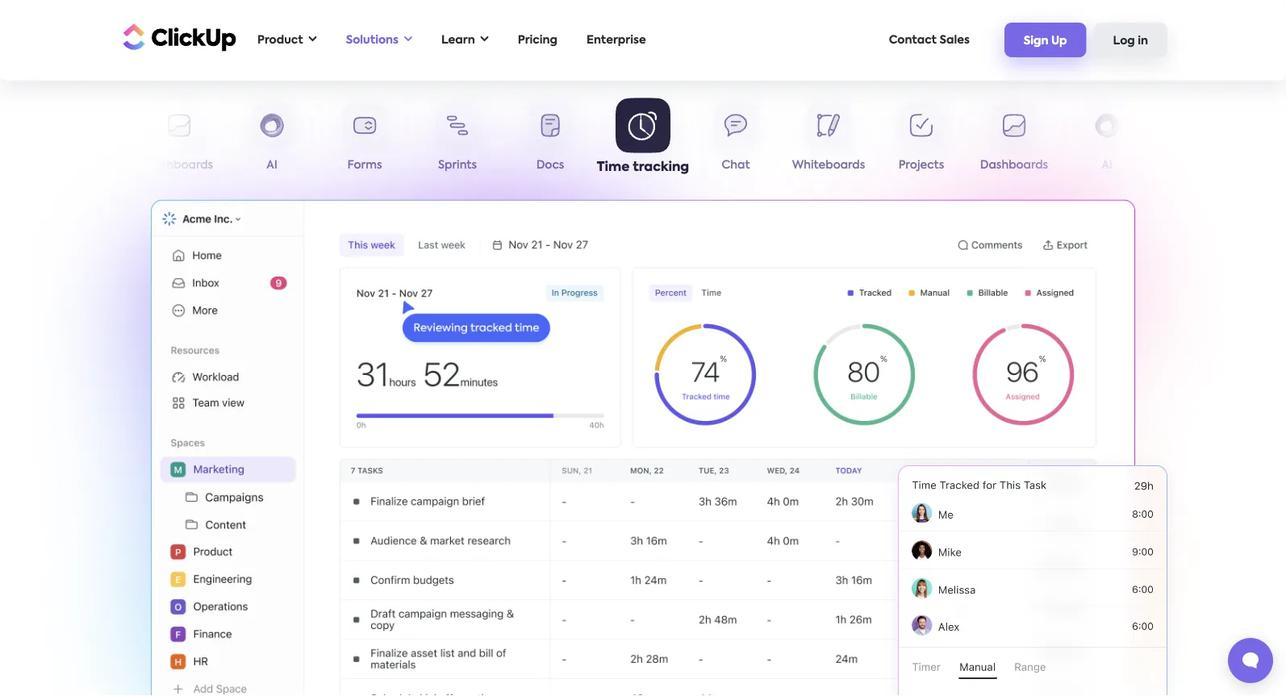 Task type: vqa. For each thing, say whether or not it's contained in the screenshot.
the leftmost DASHBOARDS
yes



Task type: describe. For each thing, give the bounding box(es) containing it.
whiteboards
[[792, 160, 865, 171]]

2 ai button from the left
[[1061, 103, 1154, 178]]

sign
[[1024, 35, 1049, 47]]

enterprise
[[587, 34, 646, 46]]

contact sales
[[889, 34, 970, 46]]

solutions
[[346, 34, 399, 46]]

contact sales link
[[881, 23, 978, 56]]

sign up button
[[1005, 23, 1087, 57]]

product
[[257, 34, 303, 46]]

2 forms from the left
[[1183, 160, 1217, 171]]

whiteboards button
[[782, 103, 875, 178]]

1 projects button from the left
[[40, 103, 133, 178]]

sales
[[940, 34, 970, 46]]

docs
[[536, 160, 564, 171]]

1 forms from the left
[[347, 160, 382, 171]]

pricing link
[[510, 23, 566, 56]]

ai for 2nd ai button from right
[[266, 160, 277, 171]]

1 dashboards button from the left
[[133, 103, 226, 178]]

chat
[[722, 160, 750, 171]]

clickup image
[[119, 22, 236, 52]]

in
[[1138, 35, 1148, 47]]

2 dashboards button from the left
[[968, 103, 1061, 178]]

product button
[[249, 23, 325, 56]]

dashboards for 2nd dashboards button from the left
[[980, 160, 1048, 171]]

time
[[597, 161, 630, 174]]

2 forms button from the left
[[1154, 103, 1246, 178]]

2 projects from the left
[[899, 160, 944, 171]]

sign up
[[1024, 35, 1067, 47]]

docs button
[[504, 103, 597, 178]]

log
[[1113, 35, 1135, 47]]



Task type: locate. For each thing, give the bounding box(es) containing it.
0 horizontal spatial projects
[[64, 160, 109, 171]]

1 ai button from the left
[[226, 103, 318, 178]]

up
[[1051, 35, 1067, 47]]

1 projects from the left
[[64, 160, 109, 171]]

1 horizontal spatial projects button
[[875, 103, 968, 178]]

1 dashboards from the left
[[145, 160, 213, 171]]

log in link
[[1094, 23, 1168, 57]]

projects
[[64, 160, 109, 171], [899, 160, 944, 171]]

1 forms button from the left
[[318, 103, 411, 178]]

sprints
[[438, 160, 477, 171]]

1 horizontal spatial ai
[[1102, 160, 1113, 171]]

dashboards for second dashboards button from the right
[[145, 160, 213, 171]]

solutions button
[[338, 23, 420, 56]]

0 horizontal spatial ai button
[[226, 103, 318, 178]]

0 horizontal spatial projects button
[[40, 103, 133, 178]]

1 horizontal spatial ai button
[[1061, 103, 1154, 178]]

log in
[[1113, 35, 1148, 47]]

learn
[[441, 34, 475, 46]]

time tracking
[[597, 161, 689, 174]]

0 horizontal spatial forms button
[[318, 103, 411, 178]]

1 ai from the left
[[266, 160, 277, 171]]

1 horizontal spatial forms button
[[1154, 103, 1246, 178]]

dashboards button
[[133, 103, 226, 178], [968, 103, 1061, 178]]

ai for 1st ai button from the right
[[1102, 160, 1113, 171]]

0 horizontal spatial forms
[[347, 160, 382, 171]]

learn button
[[433, 23, 497, 56]]

sprints button
[[411, 103, 504, 178]]

ai button
[[226, 103, 318, 178], [1061, 103, 1154, 178]]

time tracking image
[[151, 200, 1136, 696], [845, 447, 1188, 696]]

contact
[[889, 34, 937, 46]]

time tracking button
[[597, 98, 690, 178]]

1 horizontal spatial forms
[[1183, 160, 1217, 171]]

2 ai from the left
[[1102, 160, 1113, 171]]

tracking
[[633, 161, 689, 174]]

0 horizontal spatial dashboards button
[[133, 103, 226, 178]]

chat button
[[690, 103, 782, 178]]

ai
[[266, 160, 277, 171], [1102, 160, 1113, 171]]

2 dashboards from the left
[[980, 160, 1048, 171]]

pricing
[[518, 34, 558, 46]]

enterprise link
[[579, 23, 654, 56]]

2 projects button from the left
[[875, 103, 968, 178]]

projects button
[[40, 103, 133, 178], [875, 103, 968, 178]]

forms button
[[318, 103, 411, 178], [1154, 103, 1246, 178]]

1 horizontal spatial dashboards
[[980, 160, 1048, 171]]

dashboards
[[145, 160, 213, 171], [980, 160, 1048, 171]]

0 horizontal spatial dashboards
[[145, 160, 213, 171]]

0 horizontal spatial ai
[[266, 160, 277, 171]]

1 horizontal spatial projects
[[899, 160, 944, 171]]

1 horizontal spatial dashboards button
[[968, 103, 1061, 178]]

forms
[[347, 160, 382, 171], [1183, 160, 1217, 171]]



